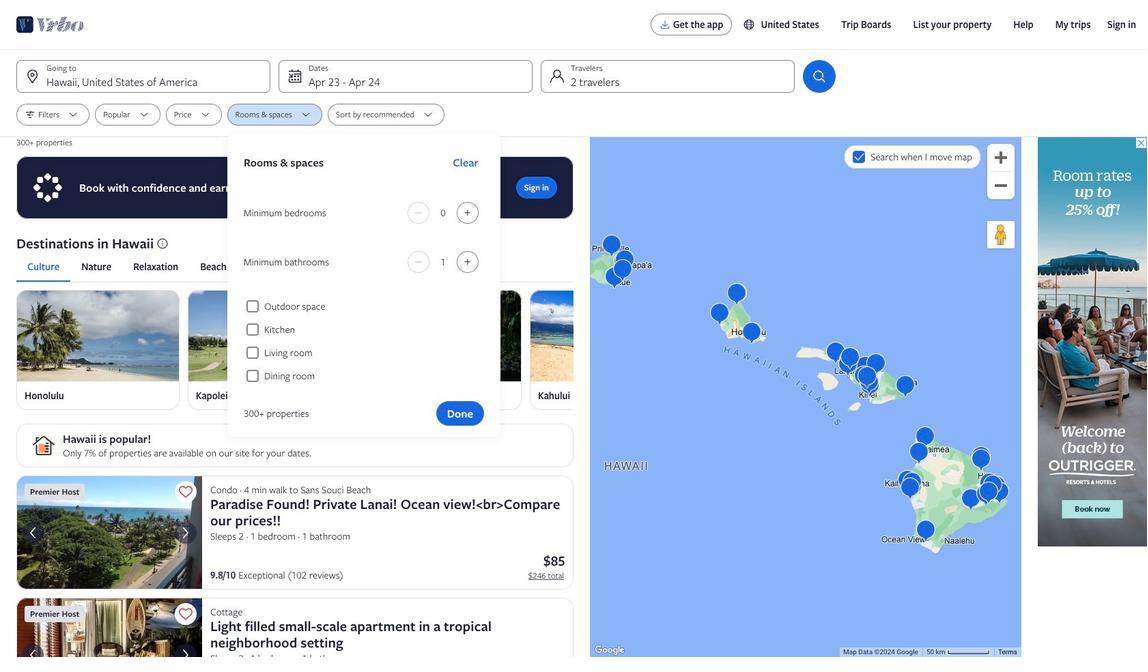 Task type: describe. For each thing, give the bounding box(es) containing it.
decrease bathrooms image
[[411, 257, 427, 268]]

nighttime view of entry. solar lights on patio and string lights in yard image
[[16, 599, 202, 658]]

show previous image for light filled small-scale apartment in a tropical neighborhood setting image
[[25, 647, 41, 658]]

2 primary image image from the left
[[188, 290, 351, 382]]

next destination image
[[566, 342, 582, 359]]

show previous image for paradise found! private lanai! ocean view!<br>compare our prices!! image
[[25, 525, 41, 541]]

google image
[[594, 644, 626, 658]]

4 primary image image from the left
[[530, 290, 693, 382]]

decrease bedrooms image
[[411, 208, 427, 219]]

search image
[[811, 68, 828, 85]]

3 primary image image from the left
[[359, 290, 522, 382]]

1 primary image image from the left
[[16, 290, 179, 382]]



Task type: locate. For each thing, give the bounding box(es) containing it.
increase bathrooms image
[[460, 257, 476, 268]]

vrbo logo image
[[16, 14, 84, 36]]

primary image image
[[16, 290, 179, 382], [188, 290, 351, 382], [359, 290, 522, 382], [530, 290, 693, 382]]

increase bedrooms image
[[460, 208, 476, 219]]

about these results image
[[156, 238, 169, 250]]

download the app button image
[[660, 19, 671, 30]]

map region
[[590, 137, 1022, 658]]

small image
[[743, 18, 761, 31]]

on waikiiki's edge, the lanai faces away from city w/ this view to the right... image
[[16, 476, 202, 590]]

tab list
[[16, 252, 574, 282]]

show next image for light filled small-scale apartment in a tropical neighborhood setting image
[[178, 647, 194, 658]]

show next image for paradise found! private lanai! ocean view!<br>compare our prices!! image
[[178, 525, 194, 541]]



Task type: vqa. For each thing, say whether or not it's contained in the screenshot.
Next Month icon in the right top of the page
no



